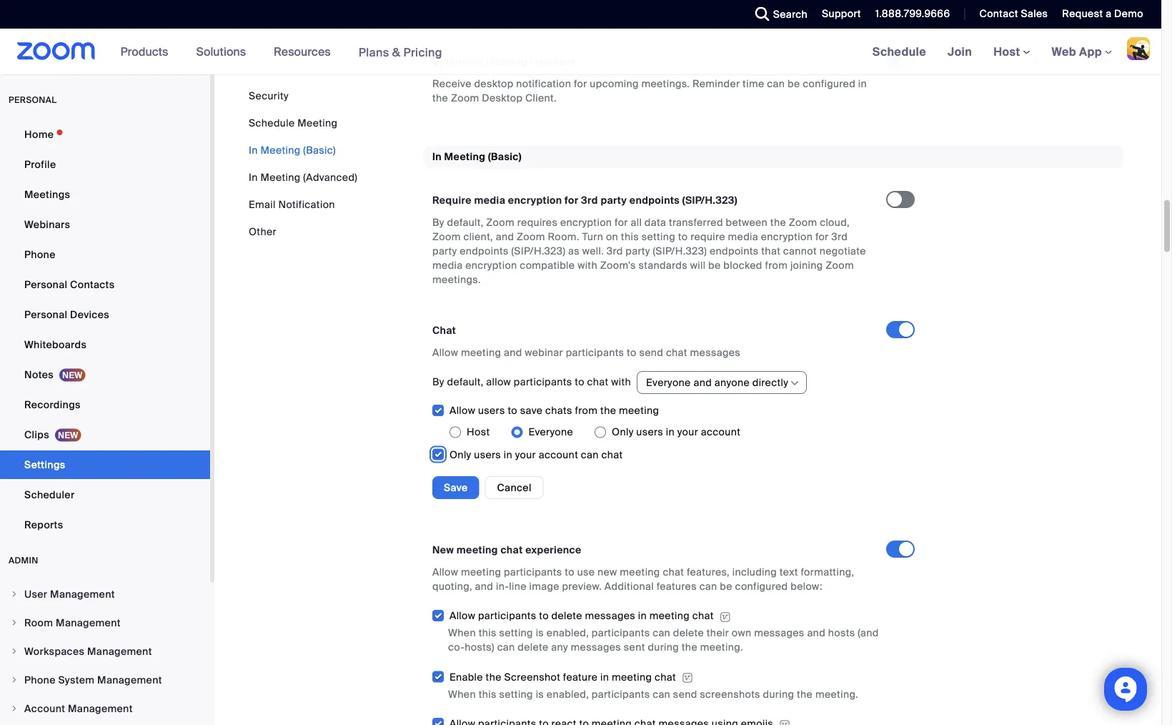 Task type: describe. For each thing, give the bounding box(es) containing it.
will
[[691, 259, 706, 272]]

in inside receive desktop notification for upcoming meetings. reminder time can be configured in the zoom desktop client.
[[859, 77, 868, 91]]

is for screenshot
[[536, 688, 544, 701]]

formatting,
[[801, 565, 855, 579]]

participants down feature
[[592, 688, 650, 701]]

setting inside by default, zoom requires encryption for all data transferred between the zoom cloud, zoom client, and zoom room. turn on this setting to require media encryption for 3rd party endpoints (sip/h.323) as well.  3rd party (sip/h.323) endpoints that cannot negotiate media encryption compatible with zoom's standards will be blocked from joining zoom meetings.
[[642, 230, 676, 243]]

meetings navigation
[[862, 29, 1162, 75]]

other link
[[249, 225, 277, 238]]

join
[[948, 44, 973, 59]]

by for by default, zoom requires encryption for all data transferred between the zoom cloud, zoom client, and zoom room. turn on this setting to require media encryption for 3rd party endpoints (sip/h.323) as well.  3rd party (sip/h.323) endpoints that cannot negotiate media encryption compatible with zoom's standards will be blocked from joining zoom meetings.
[[433, 216, 445, 229]]

0 horizontal spatial delete
[[518, 641, 549, 654]]

workspaces management
[[24, 645, 152, 658]]

hosts)
[[465, 641, 495, 654]]

can inside receive desktop notification for upcoming meetings. reminder time can be configured in the zoom desktop client.
[[768, 77, 785, 91]]

phone link
[[0, 240, 210, 269]]

webinar
[[525, 346, 564, 359]]

reminder
[[531, 55, 576, 68]]

encryption up "turn"
[[561, 216, 612, 229]]

reminder
[[693, 77, 740, 91]]

by default, allow participants to chat with
[[433, 375, 632, 388]]

management for workspaces management
[[87, 645, 152, 658]]

security link
[[249, 89, 289, 102]]

meeting up allow users to save chats from the meeting option group
[[619, 404, 660, 417]]

personal devices link
[[0, 300, 210, 329]]

resources button
[[274, 29, 337, 74]]

configured inside allow meeting participants to use new meeting chat features, including text formatting, quoting, and in-line image preview. additional features can be configured below:
[[736, 580, 788, 593]]

allow meeting participants to use new meeting chat features, including text formatting, quoting, and in-line image preview. additional features can be configured below:
[[433, 565, 855, 593]]

web
[[1052, 44, 1077, 59]]

everyone for everyone and anyone directly
[[647, 376, 691, 389]]

require
[[433, 193, 472, 207]]

everyone and anyone directly button
[[647, 372, 789, 393]]

meeting for schedule meeting link
[[298, 116, 338, 129]]

0 horizontal spatial endpoints
[[460, 244, 509, 257]]

party up zoom's
[[626, 244, 651, 257]]

allow for allow meeting participants to use new meeting chat features, including text formatting, quoting, and in-line image preview. additional features can be configured below:
[[433, 565, 459, 579]]

enable
[[450, 670, 483, 684]]

meetings. inside by default, zoom requires encryption for all data transferred between the zoom cloud, zoom client, and zoom room. turn on this setting to require media encryption for 3rd party endpoints (sip/h.323) as well.  3rd party (sip/h.323) endpoints that cannot negotiate media encryption compatible with zoom's standards will be blocked from joining zoom meetings.
[[433, 273, 481, 286]]

chat up line
[[501, 543, 523, 556]]

by for by default, allow participants to chat with
[[433, 375, 445, 388]]

for left all
[[615, 216, 628, 229]]

(advanced)
[[303, 171, 358, 184]]

including
[[733, 565, 777, 579]]

product information navigation
[[110, 29, 453, 75]]

meeting up require
[[445, 150, 486, 163]]

all
[[631, 216, 642, 229]]

image
[[530, 580, 560, 593]]

1 horizontal spatial during
[[764, 688, 795, 701]]

zoom's
[[601, 259, 636, 272]]

0 horizontal spatial (basic)
[[303, 143, 336, 157]]

1.888.799.9666 button up schedule link
[[876, 7, 951, 20]]

meeting up allow
[[461, 346, 501, 359]]

chat inside allow meeting participants to use new meeting chat features, including text formatting, quoting, and in-line image preview. additional features can be configured below:
[[663, 565, 685, 579]]

personal for personal devices
[[24, 308, 67, 321]]

meeting up the in-
[[461, 565, 501, 579]]

1.888.799.9666
[[876, 7, 951, 20]]

right image for user management
[[10, 590, 19, 599]]

allow for allow participants to delete messages in meeting chat
[[450, 609, 476, 623]]

chat up when this setting is enabled, participants can send screenshots during the meeting.
[[655, 670, 677, 684]]

to inside allow meeting participants to use new meeting chat features, including text formatting, quoting, and in-line image preview. additional features can be configured below:
[[565, 565, 575, 579]]

menu bar containing security
[[249, 89, 358, 239]]

meeting for in meeting (advanced) link
[[261, 171, 301, 184]]

schedule for schedule meeting
[[249, 116, 295, 129]]

receive
[[433, 77, 472, 91]]

banner containing products
[[0, 29, 1162, 75]]

for down "cloud,"
[[816, 230, 829, 243]]

personal menu menu
[[0, 120, 210, 541]]

modified
[[1036, 55, 1076, 67]]

home link
[[0, 120, 210, 149]]

desktop
[[474, 77, 514, 91]]

messages down additional
[[585, 609, 636, 623]]

room management menu item
[[0, 609, 210, 636]]

only users in your account
[[612, 425, 741, 439]]

users for only users in your account can chat
[[474, 448, 501, 461]]

1 horizontal spatial with
[[612, 375, 632, 388]]

can down "when this setting is enabled, participants can delete their own messages and hosts (and co-hosts) can delete any messages sent during the meeting."
[[653, 688, 671, 701]]

your for only users in your account can chat
[[515, 448, 536, 461]]

in for in meeting (advanced) link
[[249, 171, 258, 184]]

web app
[[1052, 44, 1103, 59]]

chats
[[546, 404, 573, 417]]

webinars link
[[0, 210, 210, 239]]

upcoming
[[433, 55, 484, 68]]

for inside receive desktop notification for upcoming meetings. reminder time can be configured in the zoom desktop client.
[[574, 77, 588, 91]]

co-
[[448, 641, 465, 654]]

workspaces
[[24, 645, 85, 658]]

zoom up cannot
[[789, 216, 818, 229]]

host inside allow users to save chats from the meeting option group
[[467, 425, 490, 439]]

right image for room management
[[10, 619, 19, 627]]

1 horizontal spatial meeting.
[[816, 688, 859, 701]]

0 horizontal spatial send
[[640, 346, 664, 359]]

participants inside allow meeting participants to use new meeting chat features, including text formatting, quoting, and in-line image preview. additional features can be configured below:
[[504, 565, 563, 579]]

zoom down requires
[[517, 230, 545, 243]]

pricing
[[404, 45, 443, 60]]

0 vertical spatial delete
[[552, 609, 583, 623]]

default, for zoom
[[447, 216, 484, 229]]

host inside meetings navigation
[[994, 44, 1024, 59]]

account
[[24, 702, 65, 715]]

request
[[1063, 7, 1104, 20]]

in-
[[496, 580, 509, 593]]

during inside "when this setting is enabled, participants can delete their own messages and hosts (and co-hosts) can delete any messages sent during the meeting."
[[648, 641, 679, 654]]

meeting for "in meeting (basic)" link
[[261, 143, 301, 157]]

new
[[433, 543, 454, 556]]

can down allow users to save chats from the meeting on the bottom
[[581, 448, 599, 461]]

meeting up 'desktop'
[[486, 55, 528, 68]]

when this setting is enabled, participants can delete their own messages and hosts (and co-hosts) can delete any messages sent during the meeting.
[[448, 626, 879, 654]]

personal for personal contacts
[[24, 278, 67, 291]]

cancel
[[497, 481, 532, 494]]

messages up everyone and anyone directly
[[691, 346, 741, 359]]

account for only users in your account
[[701, 425, 741, 439]]

workspaces management menu item
[[0, 638, 210, 665]]

features,
[[687, 565, 730, 579]]

encryption down client,
[[466, 259, 518, 272]]

email
[[249, 198, 276, 211]]

in meeting (basic) element
[[424, 146, 1124, 725]]

user management
[[24, 587, 115, 601]]

whiteboards link
[[0, 330, 210, 359]]

(basic) inside in meeting (basic) element
[[488, 150, 522, 163]]

reports link
[[0, 511, 210, 539]]

allow participants to delete messages in meeting chat
[[450, 609, 714, 623]]

in right feature
[[601, 670, 609, 684]]

for up room.
[[565, 193, 579, 207]]

messages right the own
[[755, 626, 805, 640]]

setting for allow participants to delete messages in meeting chat
[[500, 626, 533, 640]]

be inside by default, zoom requires encryption for all data transferred between the zoom cloud, zoom client, and zoom room. turn on this setting to require media encryption for 3rd party endpoints (sip/h.323) as well.  3rd party (sip/h.323) endpoints that cannot negotiate media encryption compatible with zoom's standards will be blocked from joining zoom meetings.
[[709, 259, 721, 272]]

notes
[[24, 368, 54, 381]]

&
[[392, 45, 401, 60]]

user management menu item
[[0, 581, 210, 608]]

personal contacts
[[24, 278, 115, 291]]

products
[[121, 44, 168, 59]]

contacts
[[70, 278, 115, 291]]

in for "in meeting (basic)" link
[[249, 143, 258, 157]]

personal devices
[[24, 308, 109, 321]]

join link
[[938, 29, 983, 74]]

host button
[[994, 44, 1031, 59]]

allow for allow meeting and webinar participants to send chat messages
[[433, 346, 459, 359]]

devices
[[70, 308, 109, 321]]

1 vertical spatial from
[[575, 404, 598, 417]]

management for account management
[[68, 702, 133, 715]]

contact sales
[[980, 7, 1049, 20]]

requires
[[518, 216, 558, 229]]

system
[[58, 673, 95, 687]]

data
[[645, 216, 667, 229]]

schedule for schedule
[[873, 44, 927, 59]]

and inside by default, zoom requires encryption for all data transferred between the zoom cloud, zoom client, and zoom room. turn on this setting to require media encryption for 3rd party endpoints (sip/h.323) as well.  3rd party (sip/h.323) endpoints that cannot negotiate media encryption compatible with zoom's standards will be blocked from joining zoom meetings.
[[496, 230, 514, 243]]

party down require
[[433, 244, 457, 257]]

2 horizontal spatial media
[[728, 230, 759, 243]]

below:
[[791, 580, 823, 593]]

phone system management
[[24, 673, 162, 687]]

2 vertical spatial 3rd
[[607, 244, 623, 257]]

this for to
[[479, 626, 497, 640]]

profile picture image
[[1128, 37, 1151, 60]]

contact
[[980, 7, 1019, 20]]

everyone and anyone directly
[[647, 376, 789, 389]]

zoom up client,
[[487, 216, 515, 229]]

in inside allow users to save chats from the meeting option group
[[666, 425, 675, 439]]

(sip/h.323) up standards
[[653, 244, 707, 257]]

scheduler
[[24, 488, 75, 501]]

when this setting is enabled, participants can send screenshots during the meeting.
[[448, 688, 859, 701]]

1 horizontal spatial in meeting (basic)
[[433, 150, 522, 163]]

in up require
[[433, 150, 442, 163]]

in meeting (basic) inside menu bar
[[249, 143, 336, 157]]

only for only users in your account can chat
[[450, 448, 472, 461]]

your for only users in your account
[[678, 425, 699, 439]]

(sip/h.323) up transferred
[[683, 193, 738, 207]]

reset
[[1087, 54, 1116, 68]]

meeting up additional
[[620, 565, 661, 579]]

hosts
[[829, 626, 856, 640]]

management down workspaces management menu item
[[97, 673, 162, 687]]

chat up everyone and anyone directly
[[666, 346, 688, 359]]

enabled, for delete
[[547, 626, 589, 640]]

zoom down negotiate
[[826, 259, 855, 272]]

plans & pricing
[[359, 45, 443, 60]]

turn
[[583, 230, 604, 243]]

between
[[726, 216, 768, 229]]

enable the screenshot feature in meeting chat
[[450, 670, 677, 684]]

this for screenshot
[[479, 688, 497, 701]]

0 horizontal spatial media
[[433, 259, 463, 272]]

additional
[[605, 580, 654, 593]]

search button
[[745, 0, 812, 29]]

zoom inside receive desktop notification for upcoming meetings. reminder time can be configured in the zoom desktop client.
[[451, 92, 480, 105]]

schedule link
[[862, 29, 938, 74]]

participants inside "when this setting is enabled, participants can delete their own messages and hosts (and co-hosts) can delete any messages sent during the meeting."
[[592, 626, 650, 640]]

experience
[[526, 543, 582, 556]]

the inside receive desktop notification for upcoming meetings. reminder time can be configured in the zoom desktop client.
[[433, 92, 449, 105]]

save
[[520, 404, 543, 417]]

configured inside receive desktop notification for upcoming meetings. reminder time can be configured in the zoom desktop client.
[[803, 77, 856, 91]]

and inside allow meeting participants to use new meeting chat features, including text formatting, quoting, and in-line image preview. additional features can be configured below:
[[475, 580, 494, 593]]

use
[[578, 565, 595, 579]]



Task type: locate. For each thing, give the bounding box(es) containing it.
0 vertical spatial meetings.
[[642, 77, 690, 91]]

1 vertical spatial enabled,
[[547, 688, 589, 701]]

1 vertical spatial when
[[448, 688, 476, 701]]

chat down allow meeting and webinar participants to send chat messages
[[588, 375, 609, 388]]

right image left room
[[10, 619, 19, 627]]

user
[[24, 587, 47, 601]]

management for room management
[[56, 616, 121, 629]]

everyone for everyone
[[529, 425, 574, 439]]

phone for phone
[[24, 248, 56, 261]]

in meeting (advanced)
[[249, 171, 358, 184]]

1 horizontal spatial endpoints
[[630, 193, 680, 207]]

1 horizontal spatial 3rd
[[607, 244, 623, 257]]

app
[[1080, 44, 1103, 59]]

right image for workspaces management
[[10, 647, 19, 656]]

1 vertical spatial meeting.
[[816, 688, 859, 701]]

the inside by default, zoom requires encryption for all data transferred between the zoom cloud, zoom client, and zoom room. turn on this setting to require media encryption for 3rd party endpoints (sip/h.323) as well.  3rd party (sip/h.323) endpoints that cannot negotiate media encryption compatible with zoom's standards will be blocked from joining zoom meetings.
[[771, 216, 787, 229]]

users for allow users to save chats from the meeting
[[478, 404, 505, 417]]

standards
[[639, 259, 688, 272]]

0 vertical spatial is
[[536, 626, 544, 640]]

screenshots
[[700, 688, 761, 701]]

their
[[707, 626, 729, 640]]

from right chats
[[575, 404, 598, 417]]

time
[[743, 77, 765, 91]]

be right 'time'
[[788, 77, 801, 91]]

0 horizontal spatial during
[[648, 641, 679, 654]]

enabled, up any
[[547, 626, 589, 640]]

1 vertical spatial right image
[[10, 619, 19, 627]]

recordings
[[24, 398, 81, 411]]

allow up quoting,
[[433, 565, 459, 579]]

everyone up allow users to save chats from the meeting option group
[[647, 376, 691, 389]]

meeting down schedule meeting
[[261, 143, 301, 157]]

1 personal from the top
[[24, 278, 67, 291]]

and left hosts
[[808, 626, 826, 640]]

transferred
[[669, 216, 724, 229]]

as
[[569, 244, 580, 257]]

2 enabled, from the top
[[547, 688, 589, 701]]

setting for enable the screenshot feature in meeting chat
[[500, 688, 533, 701]]

participants right webinar
[[566, 346, 625, 359]]

0 vertical spatial during
[[648, 641, 679, 654]]

home
[[24, 128, 54, 141]]

1 horizontal spatial configured
[[803, 77, 856, 91]]

is for to
[[536, 626, 544, 640]]

personal up whiteboards
[[24, 308, 67, 321]]

1 vertical spatial default,
[[447, 375, 484, 388]]

allow users to save chats from the meeting option group
[[450, 421, 887, 444]]

compatible
[[520, 259, 575, 272]]

setting up screenshot
[[500, 626, 533, 640]]

this
[[621, 230, 639, 243], [479, 626, 497, 640], [479, 688, 497, 701]]

0 vertical spatial from
[[766, 259, 788, 272]]

in up email
[[249, 171, 258, 184]]

right image inside room management menu item
[[10, 619, 19, 627]]

everyone down allow users to save chats from the meeting on the bottom
[[529, 425, 574, 439]]

0 horizontal spatial only
[[450, 448, 472, 461]]

2 vertical spatial setting
[[500, 688, 533, 701]]

2 default, from the top
[[447, 375, 484, 388]]

1 vertical spatial schedule
[[249, 116, 295, 129]]

account inside allow users to save chats from the meeting option group
[[701, 425, 741, 439]]

can down features
[[653, 626, 671, 640]]

1 horizontal spatial your
[[678, 425, 699, 439]]

allow left save
[[450, 404, 476, 417]]

this inside by default, zoom requires encryption for all data transferred between the zoom cloud, zoom client, and zoom room. turn on this setting to require media encryption for 3rd party endpoints (sip/h.323) as well.  3rd party (sip/h.323) endpoints that cannot negotiate media encryption compatible with zoom's standards will be blocked from joining zoom meetings.
[[621, 230, 639, 243]]

new meeting chat experience
[[433, 543, 582, 556]]

email notification
[[249, 198, 335, 211]]

when inside "when this setting is enabled, participants can delete their own messages and hosts (and co-hosts) can delete any messages sent during the meeting."
[[448, 626, 476, 640]]

can right 'time'
[[768, 77, 785, 91]]

0 vertical spatial users
[[478, 404, 505, 417]]

personal up personal devices at the top left of page
[[24, 278, 67, 291]]

allow inside allow meeting participants to use new meeting chat features, including text formatting, quoting, and in-line image preview. additional features can be configured below:
[[433, 565, 459, 579]]

1 horizontal spatial account
[[701, 425, 741, 439]]

only users in your account can chat
[[450, 448, 623, 461]]

2 right image from the top
[[10, 704, 19, 713]]

encryption up cannot
[[761, 230, 813, 243]]

settings
[[24, 458, 65, 471]]

1 horizontal spatial media
[[474, 193, 506, 207]]

participants down webinar
[[514, 375, 572, 388]]

right image inside account management menu item
[[10, 704, 19, 713]]

right image for account management
[[10, 704, 19, 713]]

account down chats
[[539, 448, 579, 461]]

1 vertical spatial be
[[709, 259, 721, 272]]

endpoints up data at the top of page
[[630, 193, 680, 207]]

this inside "when this setting is enabled, participants can delete their own messages and hosts (and co-hosts) can delete any messages sent during the meeting."
[[479, 626, 497, 640]]

2 horizontal spatial delete
[[674, 626, 704, 640]]

configured down including
[[736, 580, 788, 593]]

delete up any
[[552, 609, 583, 623]]

1 vertical spatial users
[[637, 425, 664, 439]]

1 phone from the top
[[24, 248, 56, 261]]

media down between
[[728, 230, 759, 243]]

host
[[994, 44, 1024, 59], [467, 425, 490, 439]]

chat up features
[[663, 565, 685, 579]]

zoom left client,
[[433, 230, 461, 243]]

management
[[50, 587, 115, 601], [56, 616, 121, 629], [87, 645, 152, 658], [97, 673, 162, 687], [68, 702, 133, 715]]

this up hosts)
[[479, 626, 497, 640]]

only inside allow users to save chats from the meeting option group
[[612, 425, 634, 439]]

meeting right new
[[457, 543, 498, 556]]

media up chat
[[433, 259, 463, 272]]

when
[[448, 626, 476, 640], [448, 688, 476, 701]]

schedule meeting
[[249, 116, 338, 129]]

1 right image from the top
[[10, 590, 19, 599]]

meeting
[[298, 116, 338, 129], [261, 143, 301, 157], [445, 150, 486, 163], [261, 171, 301, 184]]

and inside "when this setting is enabled, participants can delete their own messages and hosts (and co-hosts) can delete any messages sent during the meeting."
[[808, 626, 826, 640]]

schedule meeting link
[[249, 116, 338, 129]]

0 vertical spatial configured
[[803, 77, 856, 91]]

0 horizontal spatial your
[[515, 448, 536, 461]]

participants down the in-
[[478, 609, 537, 623]]

meeting up when this setting is enabled, participants can send screenshots during the meeting.
[[612, 670, 652, 684]]

0 horizontal spatial host
[[467, 425, 490, 439]]

1 horizontal spatial (basic)
[[488, 150, 522, 163]]

2 vertical spatial be
[[720, 580, 733, 593]]

2 is from the top
[[536, 688, 544, 701]]

allow down quoting,
[[450, 609, 476, 623]]

chat left the 'support version for 'allow participants to delete messages in meeting chat icon
[[693, 609, 714, 623]]

0 horizontal spatial everyone
[[529, 425, 574, 439]]

from
[[766, 259, 788, 272], [575, 404, 598, 417]]

2 horizontal spatial 3rd
[[832, 230, 848, 243]]

is
[[536, 626, 544, 640], [536, 688, 544, 701]]

users for only users in your account
[[637, 425, 664, 439]]

chat
[[433, 324, 456, 337]]

show options image
[[790, 378, 801, 389]]

users inside allow users to save chats from the meeting option group
[[637, 425, 664, 439]]

your inside allow users to save chats from the meeting option group
[[678, 425, 699, 439]]

when down enable
[[448, 688, 476, 701]]

0 horizontal spatial meetings.
[[433, 273, 481, 286]]

2 vertical spatial this
[[479, 688, 497, 701]]

1 vertical spatial configured
[[736, 580, 788, 593]]

2 horizontal spatial endpoints
[[710, 244, 759, 257]]

1 vertical spatial delete
[[674, 626, 704, 640]]

0 vertical spatial by
[[433, 216, 445, 229]]

'support version for 'allow participants to react to meeting chat messages using emojis image
[[780, 719, 791, 725]]

setting down data at the top of page
[[642, 230, 676, 243]]

party up "on"
[[601, 193, 627, 207]]

in up "when this setting is enabled, participants can delete their own messages and hosts (and co-hosts) can delete any messages sent during the meeting."
[[638, 609, 647, 623]]

1 vertical spatial personal
[[24, 308, 67, 321]]

0 vertical spatial right image
[[10, 590, 19, 599]]

can right hosts)
[[497, 641, 515, 654]]

meeting
[[486, 55, 528, 68], [461, 346, 501, 359], [619, 404, 660, 417], [457, 543, 498, 556], [461, 565, 501, 579], [620, 565, 661, 579], [650, 609, 690, 623], [612, 670, 652, 684]]

1 vertical spatial only
[[450, 448, 472, 461]]

with inside by default, zoom requires encryption for all data transferred between the zoom cloud, zoom client, and zoom room. turn on this setting to require media encryption for 3rd party endpoints (sip/h.323) as well.  3rd party (sip/h.323) endpoints that cannot negotiate media encryption compatible with zoom's standards will be blocked from joining zoom meetings.
[[578, 259, 598, 272]]

meeting up "when this setting is enabled, participants can delete their own messages and hosts (and co-hosts) can delete any messages sent during the meeting."
[[650, 609, 690, 623]]

request a demo
[[1063, 7, 1144, 20]]

0 vertical spatial schedule
[[873, 44, 927, 59]]

can
[[768, 77, 785, 91], [581, 448, 599, 461], [700, 580, 718, 593], [653, 626, 671, 640], [497, 641, 515, 654], [653, 688, 671, 701]]

enabled, inside "when this setting is enabled, participants can delete their own messages and hosts (and co-hosts) can delete any messages sent during the meeting."
[[547, 626, 589, 640]]

save button
[[433, 476, 480, 499]]

everyone inside allow users to save chats from the meeting option group
[[529, 425, 574, 439]]

by inside by default, zoom requires encryption for all data transferred between the zoom cloud, zoom client, and zoom room. turn on this setting to require media encryption for 3rd party endpoints (sip/h.323) as well.  3rd party (sip/h.323) endpoints that cannot negotiate media encryption compatible with zoom's standards will be blocked from joining zoom meetings.
[[433, 216, 445, 229]]

in meeting (basic) up require
[[433, 150, 522, 163]]

0 vertical spatial host
[[994, 44, 1024, 59]]

1 is from the top
[[536, 626, 544, 640]]

allow meeting and webinar participants to send chat messages
[[433, 346, 741, 359]]

chat down allow users to save chats from the meeting option group
[[602, 448, 623, 461]]

3 right image from the top
[[10, 676, 19, 684]]

and right client,
[[496, 230, 514, 243]]

in down schedule link
[[859, 77, 868, 91]]

0 horizontal spatial meeting.
[[701, 641, 744, 654]]

0 vertical spatial setting
[[642, 230, 676, 243]]

client.
[[526, 92, 557, 105]]

0 horizontal spatial schedule
[[249, 116, 295, 129]]

can down features,
[[700, 580, 718, 593]]

meeting. down hosts
[[816, 688, 859, 701]]

2 personal from the top
[[24, 308, 67, 321]]

in meeting (basic)
[[249, 143, 336, 157], [433, 150, 522, 163]]

enabled, for feature
[[547, 688, 589, 701]]

email notification link
[[249, 198, 335, 211]]

0 vertical spatial personal
[[24, 278, 67, 291]]

is down screenshot
[[536, 688, 544, 701]]

1 horizontal spatial host
[[994, 44, 1024, 59]]

2 by from the top
[[433, 375, 445, 388]]

0 vertical spatial with
[[578, 259, 598, 272]]

meetings. inside receive desktop notification for upcoming meetings. reminder time can be configured in the zoom desktop client.
[[642, 77, 690, 91]]

meeting up "in meeting (basic)" link
[[298, 116, 338, 129]]

0 vertical spatial send
[[640, 346, 664, 359]]

phone up account
[[24, 673, 56, 687]]

1 by from the top
[[433, 216, 445, 229]]

in meeting (advanced) link
[[249, 171, 358, 184]]

everyone inside popup button
[[647, 376, 691, 389]]

1 horizontal spatial delete
[[552, 609, 583, 623]]

configured down 'support'
[[803, 77, 856, 91]]

right image
[[10, 647, 19, 656], [10, 704, 19, 713]]

is inside "when this setting is enabled, participants can delete their own messages and hosts (and co-hosts) can delete any messages sent during the meeting."
[[536, 626, 544, 640]]

(and
[[858, 626, 879, 640]]

2 vertical spatial users
[[474, 448, 501, 461]]

menu bar
[[249, 89, 358, 239]]

right image inside user management menu item
[[10, 590, 19, 599]]

'support version for 'allow participants to delete messages in meeting chat image
[[720, 611, 731, 623]]

1 when from the top
[[448, 626, 476, 640]]

0 vertical spatial your
[[678, 425, 699, 439]]

from down that
[[766, 259, 788, 272]]

0 horizontal spatial with
[[578, 259, 598, 272]]

1 right image from the top
[[10, 647, 19, 656]]

'support version for 'enable the screenshot feature in meeting chat image
[[682, 672, 694, 685]]

default, up client,
[[447, 216, 484, 229]]

right image left workspaces
[[10, 647, 19, 656]]

1 vertical spatial during
[[764, 688, 795, 701]]

right image left system
[[10, 676, 19, 684]]

phone inside menu item
[[24, 673, 56, 687]]

demo
[[1115, 7, 1144, 20]]

right image left account
[[10, 704, 19, 713]]

0 vertical spatial media
[[474, 193, 506, 207]]

your up cancel
[[515, 448, 536, 461]]

right image left user
[[10, 590, 19, 599]]

0 vertical spatial when
[[448, 626, 476, 640]]

0 horizontal spatial in meeting (basic)
[[249, 143, 336, 157]]

1 vertical spatial with
[[612, 375, 632, 388]]

from inside by default, zoom requires encryption for all data transferred between the zoom cloud, zoom client, and zoom room. turn on this setting to require media encryption for 3rd party endpoints (sip/h.323) as well.  3rd party (sip/h.323) endpoints that cannot negotiate media encryption compatible with zoom's standards will be blocked from joining zoom meetings.
[[766, 259, 788, 272]]

a
[[1106, 7, 1112, 20]]

1 horizontal spatial schedule
[[873, 44, 927, 59]]

with down allow meeting and webinar participants to send chat messages
[[612, 375, 632, 388]]

scheduler link
[[0, 481, 210, 509]]

only for only users in your account
[[612, 425, 634, 439]]

0 vertical spatial default,
[[447, 216, 484, 229]]

allow users to save chats from the meeting
[[450, 404, 660, 417]]

1 default, from the top
[[447, 216, 484, 229]]

cannot
[[784, 244, 817, 257]]

and left the in-
[[475, 580, 494, 593]]

zoom down receive
[[451, 92, 480, 105]]

1 vertical spatial by
[[433, 375, 445, 388]]

0 vertical spatial right image
[[10, 647, 19, 656]]

your down "everyone and anyone directly" popup button
[[678, 425, 699, 439]]

and left anyone
[[694, 376, 712, 389]]

1 vertical spatial 3rd
[[832, 230, 848, 243]]

webinars
[[24, 218, 70, 231]]

when for when this setting is enabled, participants can send screenshots during the meeting.
[[448, 688, 476, 701]]

1 horizontal spatial send
[[674, 688, 698, 701]]

other
[[249, 225, 277, 238]]

1 horizontal spatial meetings.
[[642, 77, 690, 91]]

right image inside workspaces management menu item
[[10, 647, 19, 656]]

chat
[[666, 346, 688, 359], [588, 375, 609, 388], [602, 448, 623, 461], [501, 543, 523, 556], [663, 565, 685, 579], [693, 609, 714, 623], [655, 670, 677, 684]]

support
[[822, 7, 862, 20]]

receive desktop notification for upcoming meetings. reminder time can be configured in the zoom desktop client.
[[433, 77, 868, 105]]

to inside by default, zoom requires encryption for all data transferred between the zoom cloud, zoom client, and zoom room. turn on this setting to require media encryption for 3rd party endpoints (sip/h.323) as well.  3rd party (sip/h.323) endpoints that cannot negotiate media encryption compatible with zoom's standards will be blocked from joining zoom meetings.
[[679, 230, 688, 243]]

schedule down "security" link on the top left
[[249, 116, 295, 129]]

meetings.
[[642, 77, 690, 91], [433, 273, 481, 286]]

with down well.
[[578, 259, 598, 272]]

1 vertical spatial phone
[[24, 673, 56, 687]]

2 right image from the top
[[10, 619, 19, 627]]

messages up feature
[[571, 641, 622, 654]]

setting inside "when this setting is enabled, participants can delete their own messages and hosts (and co-hosts) can delete any messages sent during the meeting."
[[500, 626, 533, 640]]

account management menu item
[[0, 695, 210, 722]]

whiteboards
[[24, 338, 87, 351]]

on
[[606, 230, 619, 243]]

be inside allow meeting participants to use new meeting chat features, including text formatting, quoting, and in-line image preview. additional features can be configured below:
[[720, 580, 733, 593]]

schedule inside meetings navigation
[[873, 44, 927, 59]]

when for when this setting is enabled, participants can delete their own messages and hosts (and co-hosts) can delete any messages sent during the meeting.
[[448, 626, 476, 640]]

allow down chat
[[433, 346, 459, 359]]

1 vertical spatial right image
[[10, 704, 19, 713]]

be inside receive desktop notification for upcoming meetings. reminder time can be configured in the zoom desktop client.
[[788, 77, 801, 91]]

management for user management
[[50, 587, 115, 601]]

(sip/h.323) up compatible
[[512, 244, 566, 257]]

0 horizontal spatial from
[[575, 404, 598, 417]]

0 horizontal spatial configured
[[736, 580, 788, 593]]

by down require
[[433, 216, 445, 229]]

2 vertical spatial right image
[[10, 676, 19, 684]]

encryption
[[508, 193, 562, 207], [561, 216, 612, 229], [761, 230, 813, 243], [466, 259, 518, 272]]

zoom logo image
[[17, 42, 96, 60]]

phone system management menu item
[[0, 667, 210, 694]]

by down chat
[[433, 375, 445, 388]]

the inside "when this setting is enabled, participants can delete their own messages and hosts (and co-hosts) can delete any messages sent during the meeting."
[[682, 641, 698, 654]]

phone inside personal menu 'menu'
[[24, 248, 56, 261]]

participants up 'sent'
[[592, 626, 650, 640]]

can inside allow meeting participants to use new meeting chat features, including text formatting, quoting, and in-line image preview. additional features can be configured below:
[[700, 580, 718, 593]]

delete left their
[[674, 626, 704, 640]]

cloud,
[[820, 216, 850, 229]]

default,
[[447, 216, 484, 229], [447, 375, 484, 388]]

in
[[859, 77, 868, 91], [666, 425, 675, 439], [504, 448, 513, 461], [638, 609, 647, 623], [601, 670, 609, 684]]

1 horizontal spatial everyone
[[647, 376, 691, 389]]

during right 'sent'
[[648, 641, 679, 654]]

2 phone from the top
[[24, 673, 56, 687]]

management inside menu item
[[56, 616, 121, 629]]

right image for phone system management
[[10, 676, 19, 684]]

schedule down 1.888.799.9666
[[873, 44, 927, 59]]

own
[[732, 626, 752, 640]]

is up screenshot
[[536, 626, 544, 640]]

1 vertical spatial is
[[536, 688, 544, 701]]

right image inside phone system management menu item
[[10, 676, 19, 684]]

2 vertical spatial media
[[433, 259, 463, 272]]

meetings link
[[0, 180, 210, 209]]

products button
[[121, 29, 175, 74]]

0 vertical spatial 3rd
[[581, 193, 598, 207]]

default, inside by default, zoom requires encryption for all data transferred between the zoom cloud, zoom client, and zoom room. turn on this setting to require media encryption for 3rd party endpoints (sip/h.323) as well.  3rd party (sip/h.323) endpoints that cannot negotiate media encryption compatible with zoom's standards will be blocked from joining zoom meetings.
[[447, 216, 484, 229]]

1 vertical spatial account
[[539, 448, 579, 461]]

endpoints
[[630, 193, 680, 207], [460, 244, 509, 257], [710, 244, 759, 257]]

0 vertical spatial meeting.
[[701, 641, 744, 654]]

in meeting (basic) down schedule meeting
[[249, 143, 336, 157]]

support link
[[812, 0, 865, 29], [822, 7, 862, 20]]

account for only users in your account can chat
[[539, 448, 579, 461]]

client,
[[464, 230, 493, 243]]

default, for allow
[[447, 375, 484, 388]]

1 vertical spatial host
[[467, 425, 490, 439]]

encryption up requires
[[508, 193, 562, 207]]

admin menu menu
[[0, 581, 210, 725]]

(basic) down "desktop" on the top left
[[488, 150, 522, 163]]

management up room management
[[50, 587, 115, 601]]

and inside "everyone and anyone directly" popup button
[[694, 376, 712, 389]]

1 horizontal spatial from
[[766, 259, 788, 272]]

0 vertical spatial enabled,
[[547, 626, 589, 640]]

2 when from the top
[[448, 688, 476, 701]]

1 enabled, from the top
[[547, 626, 589, 640]]

for
[[574, 77, 588, 91], [565, 193, 579, 207], [615, 216, 628, 229], [816, 230, 829, 243]]

participants
[[566, 346, 625, 359], [514, 375, 572, 388], [504, 565, 563, 579], [478, 609, 537, 623], [592, 626, 650, 640], [592, 688, 650, 701]]

1 vertical spatial everyone
[[529, 425, 574, 439]]

profile link
[[0, 150, 210, 179]]

1 vertical spatial setting
[[500, 626, 533, 640]]

right image
[[10, 590, 19, 599], [10, 619, 19, 627], [10, 676, 19, 684]]

party
[[601, 193, 627, 207], [433, 244, 457, 257], [626, 244, 651, 257]]

1.888.799.9666 button
[[865, 0, 954, 29], [876, 7, 951, 20]]

meeting up email notification link
[[261, 171, 301, 184]]

meeting. inside "when this setting is enabled, participants can delete their own messages and hosts (and co-hosts) can delete any messages sent during the meeting."
[[701, 641, 744, 654]]

0 vertical spatial this
[[621, 230, 639, 243]]

allow for allow users to save chats from the meeting
[[450, 404, 476, 417]]

phone for phone system management
[[24, 673, 56, 687]]

media right require
[[474, 193, 506, 207]]

upcoming
[[590, 77, 639, 91]]

1 horizontal spatial only
[[612, 425, 634, 439]]

room.
[[548, 230, 580, 243]]

1.888.799.9666 button up join
[[865, 0, 954, 29]]

banner
[[0, 29, 1162, 75]]

1 vertical spatial media
[[728, 230, 759, 243]]

0 vertical spatial everyone
[[647, 376, 691, 389]]

settings link
[[0, 451, 210, 479]]

features
[[657, 580, 697, 593]]

0 vertical spatial be
[[788, 77, 801, 91]]

1 vertical spatial meetings.
[[433, 273, 481, 286]]

0 horizontal spatial 3rd
[[581, 193, 598, 207]]

line
[[509, 580, 527, 593]]

personal contacts link
[[0, 270, 210, 299]]

upcoming meeting reminder
[[433, 55, 576, 68]]

management down phone system management menu item
[[68, 702, 133, 715]]

search
[[774, 8, 808, 21]]

by
[[433, 216, 445, 229], [433, 375, 445, 388]]

in up cancel
[[504, 448, 513, 461]]

and left webinar
[[504, 346, 522, 359]]

2 vertical spatial delete
[[518, 641, 549, 654]]

be right will
[[709, 259, 721, 272]]

during up 'support version for 'allow participants to react to meeting chat messages using emojis image
[[764, 688, 795, 701]]

1 vertical spatial your
[[515, 448, 536, 461]]



Task type: vqa. For each thing, say whether or not it's contained in the screenshot.
Open Chat icon
no



